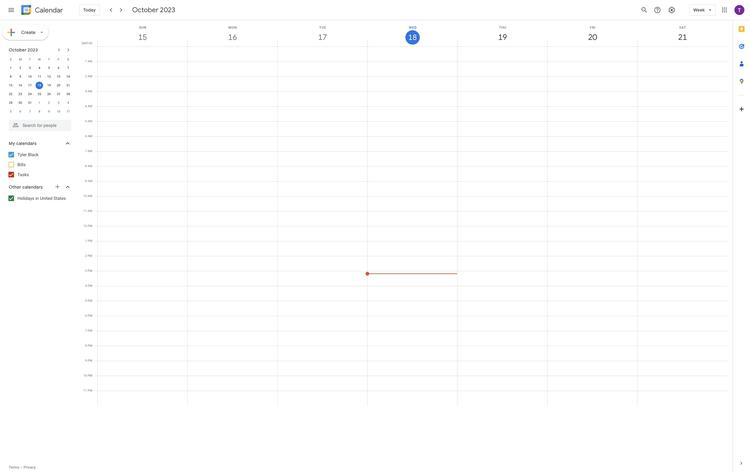 Task type: vqa. For each thing, say whether or not it's contained in the screenshot.


Task type: locate. For each thing, give the bounding box(es) containing it.
row containing 22
[[6, 90, 73, 99]]

8 down 7 pm
[[85, 344, 87, 347]]

pm for 6 pm
[[88, 314, 92, 318]]

am up 2 am
[[88, 60, 92, 63]]

7 pm from the top
[[88, 314, 92, 318]]

19
[[498, 32, 507, 42], [47, 84, 51, 87]]

pm up 1 pm
[[88, 224, 92, 228]]

12 up 19 element
[[47, 75, 51, 78]]

0 horizontal spatial 17
[[28, 84, 32, 87]]

18 inside wed 18
[[408, 32, 417, 42]]

1 vertical spatial 12
[[83, 224, 87, 228]]

9 for 9 am
[[85, 179, 87, 183]]

november 5 element
[[7, 108, 14, 115]]

0 horizontal spatial 21
[[66, 84, 70, 87]]

11 am from the top
[[88, 209, 92, 213]]

10 up '11 am' at the left top
[[83, 194, 87, 198]]

2 down m
[[19, 66, 21, 70]]

other calendars
[[9, 184, 43, 190]]

7 up 8 pm
[[85, 329, 87, 333]]

am for 4 am
[[88, 104, 92, 108]]

november 4 element
[[64, 99, 72, 107]]

5 for november 5 element
[[10, 110, 12, 113]]

5 inside november 5 element
[[10, 110, 12, 113]]

calendar
[[35, 6, 63, 15]]

pm for 8 pm
[[88, 344, 92, 347]]

6
[[58, 66, 59, 70], [19, 110, 21, 113], [85, 134, 87, 138], [85, 314, 87, 318]]

24 element
[[26, 90, 34, 98]]

1 am from the top
[[88, 60, 92, 63]]

am for 10 am
[[88, 194, 92, 198]]

18 down the "11" element
[[38, 84, 41, 87]]

3 cell from the left
[[278, 46, 368, 406]]

8 up the 15 element
[[10, 75, 12, 78]]

settings menu image
[[668, 6, 676, 14]]

my calendars button
[[1, 139, 77, 148]]

t left f
[[48, 58, 50, 61]]

1 horizontal spatial s
[[67, 58, 69, 61]]

1 horizontal spatial 16
[[228, 32, 237, 42]]

1 pm from the top
[[88, 224, 92, 228]]

15 up 22
[[9, 84, 12, 87]]

am up 7 am
[[88, 134, 92, 138]]

16 link
[[225, 30, 240, 45]]

9 up 10 pm on the left bottom
[[85, 359, 87, 362]]

0 vertical spatial calendars
[[16, 141, 37, 146]]

0 vertical spatial 16
[[228, 32, 237, 42]]

pm down 2 pm
[[88, 269, 92, 273]]

0 vertical spatial 17
[[318, 32, 327, 42]]

0 vertical spatial 21
[[678, 32, 687, 42]]

1 down 25 element
[[39, 101, 40, 104]]

holidays in united states
[[17, 196, 66, 201]]

11 pm from the top
[[88, 374, 92, 377]]

am down 8 am
[[88, 179, 92, 183]]

calendars inside the other calendars dropdown button
[[22, 184, 43, 190]]

row group
[[6, 64, 73, 116]]

2 for november 2 element at the left
[[48, 101, 50, 104]]

fri 20
[[588, 26, 597, 42]]

calendars up in
[[22, 184, 43, 190]]

terms link
[[9, 465, 19, 470]]

10 for 10 am
[[83, 194, 87, 198]]

3 up 10 element
[[29, 66, 31, 70]]

5 up 12 element
[[48, 66, 50, 70]]

0 horizontal spatial t
[[29, 58, 31, 61]]

calendars inside my calendars dropdown button
[[16, 141, 37, 146]]

pm down 4 pm
[[88, 299, 92, 303]]

27 element
[[55, 90, 62, 98]]

am for 5 am
[[88, 119, 92, 123]]

20 down the 13 element
[[57, 84, 60, 87]]

0 horizontal spatial 15
[[9, 84, 12, 87]]

pm for 12 pm
[[88, 224, 92, 228]]

9 up 16 element
[[19, 75, 21, 78]]

november 3 element
[[55, 99, 62, 107]]

am for 8 am
[[88, 164, 92, 168]]

14
[[66, 75, 70, 78]]

row
[[95, 46, 728, 406], [6, 55, 73, 64], [6, 64, 73, 72], [6, 72, 73, 81], [6, 81, 73, 90], [6, 90, 73, 99], [6, 99, 73, 107], [6, 107, 73, 116]]

1 t from the left
[[29, 58, 31, 61]]

grid
[[80, 20, 733, 472]]

22
[[9, 92, 12, 96]]

1 horizontal spatial october
[[132, 6, 158, 14]]

1 horizontal spatial 2023
[[160, 6, 175, 14]]

0 horizontal spatial 19
[[47, 84, 51, 87]]

3 pm from the top
[[88, 254, 92, 258]]

6 inside "element"
[[19, 110, 21, 113]]

12 inside grid
[[83, 224, 87, 228]]

3 down 2 am
[[85, 90, 87, 93]]

black
[[28, 152, 39, 157]]

1 horizontal spatial 21
[[678, 32, 687, 42]]

t left w
[[29, 58, 31, 61]]

10 for november 10 element on the left
[[57, 110, 60, 113]]

8 pm from the top
[[88, 329, 92, 333]]

19 link
[[496, 30, 510, 45]]

31
[[28, 101, 32, 104]]

4 pm from the top
[[88, 269, 92, 273]]

pm for 3 pm
[[88, 269, 92, 273]]

1 vertical spatial 17
[[28, 84, 32, 87]]

4
[[39, 66, 40, 70], [67, 101, 69, 104], [85, 104, 87, 108], [85, 284, 87, 288]]

1 for november 1 element
[[39, 101, 40, 104]]

5 for 5 am
[[85, 119, 87, 123]]

10 am from the top
[[88, 194, 92, 198]]

1 up the 15 element
[[10, 66, 12, 70]]

7
[[67, 66, 69, 70], [29, 110, 31, 113], [85, 149, 87, 153], [85, 329, 87, 333]]

1 horizontal spatial t
[[48, 58, 50, 61]]

0 vertical spatial october
[[132, 6, 158, 14]]

7 for 7 am
[[85, 149, 87, 153]]

6 pm from the top
[[88, 299, 92, 303]]

21 inside column header
[[678, 32, 687, 42]]

10 down november 3 element
[[57, 110, 60, 113]]

grid containing 15
[[80, 20, 733, 472]]

october up m
[[9, 47, 26, 53]]

2 pm from the top
[[88, 239, 92, 243]]

11 down november 4 element
[[66, 110, 70, 113]]

16 down mon
[[228, 32, 237, 42]]

october 2023 up sun
[[132, 6, 175, 14]]

november 6 element
[[17, 108, 24, 115]]

calendars up tyler black
[[16, 141, 37, 146]]

15 inside column header
[[138, 32, 147, 42]]

s
[[10, 58, 12, 61], [67, 58, 69, 61]]

22 element
[[7, 90, 14, 98]]

15 column header
[[97, 20, 188, 46]]

21 down 14 "element"
[[66, 84, 70, 87]]

15 link
[[135, 30, 150, 45]]

2 down the 1 am
[[85, 75, 87, 78]]

6 am from the top
[[88, 134, 92, 138]]

s right f
[[67, 58, 69, 61]]

8
[[10, 75, 12, 78], [39, 110, 40, 113], [85, 164, 87, 168], [85, 344, 87, 347]]

am for 1 am
[[88, 60, 92, 63]]

1 am
[[85, 60, 92, 63]]

0 horizontal spatial s
[[10, 58, 12, 61]]

1 vertical spatial 2023
[[28, 47, 38, 53]]

row group containing 1
[[6, 64, 73, 116]]

october up sun
[[132, 6, 158, 14]]

0 vertical spatial 18
[[408, 32, 417, 42]]

1 vertical spatial 15
[[9, 84, 12, 87]]

15 down sun
[[138, 32, 147, 42]]

4 down 3 pm
[[85, 284, 87, 288]]

bills
[[17, 162, 26, 167]]

11 element
[[36, 73, 43, 80]]

14 element
[[64, 73, 72, 80]]

5 am from the top
[[88, 119, 92, 123]]

create button
[[2, 25, 49, 40]]

3 am
[[85, 90, 92, 93]]

15 inside october 2023 grid
[[9, 84, 12, 87]]

0 vertical spatial 12
[[47, 75, 51, 78]]

17 down 10 element
[[28, 84, 32, 87]]

tab list
[[733, 20, 750, 455]]

6 up 7 am
[[85, 134, 87, 138]]

pm down 5 pm
[[88, 314, 92, 318]]

am up 8 am
[[88, 149, 92, 153]]

1 down the 12 pm
[[85, 239, 87, 243]]

cell
[[98, 46, 188, 406], [188, 46, 278, 406], [278, 46, 368, 406], [366, 46, 458, 406], [458, 46, 548, 406], [548, 46, 638, 406], [638, 46, 728, 406]]

1 vertical spatial october 2023
[[9, 47, 38, 53]]

1 horizontal spatial 19
[[498, 32, 507, 42]]

2 am from the top
[[88, 75, 92, 78]]

1 vertical spatial 19
[[47, 84, 51, 87]]

am up the 12 pm
[[88, 209, 92, 213]]

1 horizontal spatial 18
[[408, 32, 417, 42]]

9 for 9 pm
[[85, 359, 87, 362]]

5 pm from the top
[[88, 284, 92, 288]]

am down the 1 am
[[88, 75, 92, 78]]

4 for 4 am
[[85, 104, 87, 108]]

pm down 3 pm
[[88, 284, 92, 288]]

10 pm
[[83, 374, 92, 377]]

thu
[[499, 26, 507, 30]]

23 element
[[17, 90, 24, 98]]

my calendars
[[9, 141, 37, 146]]

8 am from the top
[[88, 164, 92, 168]]

0 horizontal spatial 18
[[38, 84, 41, 87]]

16 inside mon 16
[[228, 32, 237, 42]]

20 column header
[[547, 20, 638, 46]]

5 down 4 pm
[[85, 299, 87, 303]]

mon 16
[[228, 26, 237, 42]]

9 down november 2 element at the left
[[48, 110, 50, 113]]

18
[[408, 32, 417, 42], [38, 84, 41, 87]]

0 vertical spatial 15
[[138, 32, 147, 42]]

2 up 3 pm
[[85, 254, 87, 258]]

1 vertical spatial calendars
[[22, 184, 43, 190]]

25
[[38, 92, 41, 96]]

21 down sat
[[678, 32, 687, 42]]

pm down '9 pm'
[[88, 374, 92, 377]]

other
[[9, 184, 21, 190]]

pm for 4 pm
[[88, 284, 92, 288]]

am down 2 am
[[88, 90, 92, 93]]

11 down 10 pm on the left bottom
[[83, 389, 87, 392]]

am up "6 am"
[[88, 119, 92, 123]]

6 down 5 pm
[[85, 314, 87, 318]]

8 down 7 am
[[85, 164, 87, 168]]

november 1 element
[[36, 99, 43, 107]]

3 for november 3 element
[[58, 101, 59, 104]]

pm for 1 pm
[[88, 239, 92, 243]]

18 down wed
[[408, 32, 417, 42]]

1 inside november 1 element
[[39, 101, 40, 104]]

4 down '28' element
[[67, 101, 69, 104]]

16 up "23"
[[19, 84, 22, 87]]

october 2023 up m
[[9, 47, 38, 53]]

privacy
[[24, 465, 36, 470]]

0 vertical spatial october 2023
[[132, 6, 175, 14]]

3 am from the top
[[88, 90, 92, 93]]

15
[[138, 32, 147, 42], [9, 84, 12, 87]]

add other calendars image
[[54, 184, 61, 190]]

12 inside 12 element
[[47, 75, 51, 78]]

1 up 2 am
[[85, 60, 87, 63]]

10 up 11 pm
[[83, 374, 87, 377]]

9 for the november 9 element
[[48, 110, 50, 113]]

3 for 3 am
[[85, 90, 87, 93]]

3
[[29, 66, 31, 70], [85, 90, 87, 93], [58, 101, 59, 104], [85, 269, 87, 273]]

week button
[[689, 2, 716, 17]]

11 pm
[[83, 389, 92, 392]]

october
[[132, 6, 158, 14], [9, 47, 26, 53]]

8 down november 1 element
[[39, 110, 40, 113]]

4 inside november 4 element
[[67, 101, 69, 104]]

10 element
[[26, 73, 34, 80]]

19 down thu
[[498, 32, 507, 42]]

0 horizontal spatial 12
[[47, 75, 51, 78]]

am down 9 am
[[88, 194, 92, 198]]

1
[[85, 60, 87, 63], [10, 66, 12, 70], [39, 101, 40, 104], [85, 239, 87, 243]]

1 horizontal spatial october 2023
[[132, 6, 175, 14]]

1 cell from the left
[[98, 46, 188, 406]]

4 down w
[[39, 66, 40, 70]]

0 horizontal spatial 16
[[19, 84, 22, 87]]

am up 5 am
[[88, 104, 92, 108]]

1 horizontal spatial 17
[[318, 32, 327, 42]]

16 column header
[[187, 20, 278, 46]]

7 down 31 element
[[29, 110, 31, 113]]

6 am
[[85, 134, 92, 138]]

1 vertical spatial october
[[9, 47, 26, 53]]

pm up 3 pm
[[88, 254, 92, 258]]

2 down 26 element
[[48, 101, 50, 104]]

None search field
[[0, 117, 77, 131]]

6 cell from the left
[[548, 46, 638, 406]]

pm for 9 pm
[[88, 359, 92, 362]]

21 link
[[676, 30, 690, 45]]

0 vertical spatial 19
[[498, 32, 507, 42]]

21
[[678, 32, 687, 42], [66, 84, 70, 87]]

5 up "6 am"
[[85, 119, 87, 123]]

5
[[48, 66, 50, 70], [10, 110, 12, 113], [85, 119, 87, 123], [85, 299, 87, 303]]

15 element
[[7, 82, 14, 89]]

5 down 29 "element"
[[10, 110, 12, 113]]

10 up 17 element at the left
[[28, 75, 32, 78]]

12 pm from the top
[[88, 389, 92, 392]]

1 vertical spatial 20
[[57, 84, 60, 87]]

18, today element
[[36, 82, 43, 89]]

1 vertical spatial 16
[[19, 84, 22, 87]]

s left m
[[10, 58, 12, 61]]

3 down 2 pm
[[85, 269, 87, 273]]

w
[[38, 58, 41, 61]]

am for 6 am
[[88, 134, 92, 138]]

0 horizontal spatial october 2023
[[9, 47, 38, 53]]

1 for 1 pm
[[85, 239, 87, 243]]

privacy link
[[24, 465, 36, 470]]

17 inside column header
[[318, 32, 327, 42]]

pm down 8 pm
[[88, 359, 92, 362]]

4 pm
[[85, 284, 92, 288]]

1 horizontal spatial 15
[[138, 32, 147, 42]]

pm up 8 pm
[[88, 329, 92, 333]]

19 inside column header
[[498, 32, 507, 42]]

19 down 12 element
[[47, 84, 51, 87]]

12 down '11 am' at the left top
[[83, 224, 87, 228]]

1 vertical spatial 21
[[66, 84, 70, 87]]

10 pm from the top
[[88, 359, 92, 362]]

7 am from the top
[[88, 149, 92, 153]]

sun
[[139, 26, 147, 30]]

3 down 27 element
[[58, 101, 59, 104]]

4 am
[[85, 104, 92, 108]]

18 cell
[[35, 81, 44, 90]]

october 2023
[[132, 6, 175, 14], [9, 47, 38, 53]]

1 horizontal spatial 12
[[83, 224, 87, 228]]

2023
[[160, 6, 175, 14], [28, 47, 38, 53]]

4 cell from the left
[[366, 46, 458, 406]]

12
[[47, 75, 51, 78], [83, 224, 87, 228]]

0 vertical spatial 20
[[588, 32, 597, 42]]

calendar element
[[20, 4, 63, 17]]

calendars for my calendars
[[16, 141, 37, 146]]

25 element
[[36, 90, 43, 98]]

10
[[28, 75, 32, 78], [57, 110, 60, 113], [83, 194, 87, 198], [83, 374, 87, 377]]

Search for people text field
[[12, 120, 67, 131]]

7 pm
[[85, 329, 92, 333]]

17 down 'tue'
[[318, 32, 327, 42]]

f
[[58, 58, 59, 61]]

11 up 18, today element at the left of page
[[38, 75, 41, 78]]

9 pm from the top
[[88, 344, 92, 347]]

20 down fri
[[588, 32, 597, 42]]

pm up '9 pm'
[[88, 344, 92, 347]]

11 down 10 am
[[83, 209, 87, 213]]

10 for 10 pm
[[83, 374, 87, 377]]

9
[[19, 75, 21, 78], [48, 110, 50, 113], [85, 179, 87, 183], [85, 359, 87, 362]]

calendars
[[16, 141, 37, 146], [22, 184, 43, 190]]

2
[[19, 66, 21, 70], [85, 75, 87, 78], [48, 101, 50, 104], [85, 254, 87, 258]]

t
[[29, 58, 31, 61], [48, 58, 50, 61]]

6 down 30 'element'
[[19, 110, 21, 113]]

5 cell from the left
[[458, 46, 548, 406]]

17 element
[[26, 82, 34, 89]]

27
[[57, 92, 60, 96]]

6 for 6 pm
[[85, 314, 87, 318]]

7 up 14
[[67, 66, 69, 70]]

9 am from the top
[[88, 179, 92, 183]]

21 column header
[[637, 20, 728, 46]]

7 up 8 am
[[85, 149, 87, 153]]

4 down "3 am"
[[85, 104, 87, 108]]

1 horizontal spatial 20
[[588, 32, 597, 42]]

pm for 7 pm
[[88, 329, 92, 333]]

0 horizontal spatial 20
[[57, 84, 60, 87]]

7 for 7 pm
[[85, 329, 87, 333]]

1 vertical spatial 18
[[38, 84, 41, 87]]

9 up 10 am
[[85, 179, 87, 183]]

fri
[[590, 26, 596, 30]]

am down 7 am
[[88, 164, 92, 168]]

4 am from the top
[[88, 104, 92, 108]]

11 for the "11" element
[[38, 75, 41, 78]]

pm down 10 pm on the left bottom
[[88, 389, 92, 392]]

30
[[19, 101, 22, 104]]

18 column header
[[367, 20, 458, 46]]

pm up 2 pm
[[88, 239, 92, 243]]



Task type: describe. For each thing, give the bounding box(es) containing it.
11 for 11 pm
[[83, 389, 87, 392]]

19 element
[[45, 82, 53, 89]]

9 am
[[85, 179, 92, 183]]

13 element
[[55, 73, 62, 80]]

tyler black
[[17, 152, 39, 157]]

29
[[9, 101, 12, 104]]

12 element
[[45, 73, 53, 80]]

16 inside 16 element
[[19, 84, 22, 87]]

calendars for other calendars
[[22, 184, 43, 190]]

31 element
[[26, 99, 34, 107]]

create
[[21, 30, 36, 35]]

october 2023 grid
[[6, 55, 73, 116]]

13
[[57, 75, 60, 78]]

today button
[[79, 2, 100, 17]]

05
[[89, 41, 92, 45]]

mon
[[229, 26, 237, 30]]

2 for 2 am
[[85, 75, 87, 78]]

thu 19
[[498, 26, 507, 42]]

my
[[9, 141, 15, 146]]

0 horizontal spatial 2023
[[28, 47, 38, 53]]

pm for 10 pm
[[88, 374, 92, 377]]

states
[[54, 196, 66, 201]]

3 for 3 pm
[[85, 269, 87, 273]]

6 for 6 am
[[85, 134, 87, 138]]

0 vertical spatial 2023
[[160, 6, 175, 14]]

18 inside cell
[[38, 84, 41, 87]]

4 for november 4 element
[[67, 101, 69, 104]]

sat 21
[[678, 26, 687, 42]]

10 am
[[83, 194, 92, 198]]

november 7 element
[[26, 108, 34, 115]]

am for 9 am
[[88, 179, 92, 183]]

holidays
[[17, 196, 34, 201]]

2 am
[[85, 75, 92, 78]]

united
[[40, 196, 52, 201]]

am for 2 am
[[88, 75, 92, 78]]

am for 7 am
[[88, 149, 92, 153]]

12 pm
[[83, 224, 92, 228]]

wed
[[409, 26, 417, 30]]

8 for 8 am
[[85, 164, 87, 168]]

19 column header
[[457, 20, 548, 46]]

gmt-
[[82, 41, 89, 45]]

4 for 4 pm
[[85, 284, 87, 288]]

november 2 element
[[45, 99, 53, 107]]

row containing 29
[[6, 99, 73, 107]]

pm for 11 pm
[[88, 389, 92, 392]]

tyler
[[17, 152, 27, 157]]

7 for "november 7" element
[[29, 110, 31, 113]]

12 for 12
[[47, 75, 51, 78]]

row containing 8
[[6, 72, 73, 81]]

november 10 element
[[55, 108, 62, 115]]

18 link
[[406, 30, 420, 45]]

20 inside column header
[[588, 32, 597, 42]]

terms – privacy
[[9, 465, 36, 470]]

sun 15
[[138, 26, 147, 42]]

8 for november 8 element in the top left of the page
[[39, 110, 40, 113]]

tue
[[319, 26, 326, 30]]

1 for 1 am
[[85, 60, 87, 63]]

2 cell from the left
[[188, 46, 278, 406]]

5 for 5 pm
[[85, 299, 87, 303]]

2 s from the left
[[67, 58, 69, 61]]

30 element
[[17, 99, 24, 107]]

wed 18
[[408, 26, 417, 42]]

sat
[[679, 26, 686, 30]]

6 down f
[[58, 66, 59, 70]]

am for 11 am
[[88, 209, 92, 213]]

8 for 8 pm
[[85, 344, 87, 347]]

calendar heading
[[34, 6, 63, 15]]

in
[[35, 196, 39, 201]]

6 for november 6 "element"
[[19, 110, 21, 113]]

19 inside row
[[47, 84, 51, 87]]

20 link
[[586, 30, 600, 45]]

week
[[693, 7, 705, 13]]

row containing 15
[[6, 81, 73, 90]]

1 pm
[[85, 239, 92, 243]]

row containing s
[[6, 55, 73, 64]]

–
[[20, 465, 23, 470]]

9 pm
[[85, 359, 92, 362]]

gmt-05
[[82, 41, 92, 45]]

0 horizontal spatial october
[[9, 47, 26, 53]]

row containing 5
[[6, 107, 73, 116]]

24
[[28, 92, 32, 96]]

11 for 11 am
[[83, 209, 87, 213]]

29 element
[[7, 99, 14, 107]]

8 am
[[85, 164, 92, 168]]

november 11 element
[[64, 108, 72, 115]]

pm for 5 pm
[[88, 299, 92, 303]]

m
[[19, 58, 22, 61]]

2 t from the left
[[48, 58, 50, 61]]

17 link
[[316, 30, 330, 45]]

8 pm
[[85, 344, 92, 347]]

3 pm
[[85, 269, 92, 273]]

17 inside october 2023 grid
[[28, 84, 32, 87]]

20 element
[[55, 82, 62, 89]]

28 element
[[64, 90, 72, 98]]

row containing 1
[[6, 64, 73, 72]]

today
[[83, 7, 96, 13]]

7 cell from the left
[[638, 46, 728, 406]]

main drawer image
[[7, 6, 15, 14]]

my calendars list
[[1, 150, 77, 180]]

26
[[47, 92, 51, 96]]

am for 3 am
[[88, 90, 92, 93]]

5 pm
[[85, 299, 92, 303]]

12 for 12 pm
[[83, 224, 87, 228]]

1 s from the left
[[10, 58, 12, 61]]

tue 17
[[318, 26, 327, 42]]

2 pm
[[85, 254, 92, 258]]

11 am
[[83, 209, 92, 213]]

20 inside row
[[57, 84, 60, 87]]

21 element
[[64, 82, 72, 89]]

other calendars button
[[1, 182, 77, 192]]

tasks
[[17, 172, 29, 177]]

28
[[66, 92, 70, 96]]

26 element
[[45, 90, 53, 98]]

november 8 element
[[36, 108, 43, 115]]

6 pm
[[85, 314, 92, 318]]

16 element
[[17, 82, 24, 89]]

2 for 2 pm
[[85, 254, 87, 258]]

pm for 2 pm
[[88, 254, 92, 258]]

november 9 element
[[45, 108, 53, 115]]

5 am
[[85, 119, 92, 123]]

7 am
[[85, 149, 92, 153]]

11 for november 11 element
[[66, 110, 70, 113]]

10 for 10 element
[[28, 75, 32, 78]]

21 inside row
[[66, 84, 70, 87]]

17 column header
[[277, 20, 368, 46]]

terms
[[9, 465, 19, 470]]

23
[[19, 92, 22, 96]]



